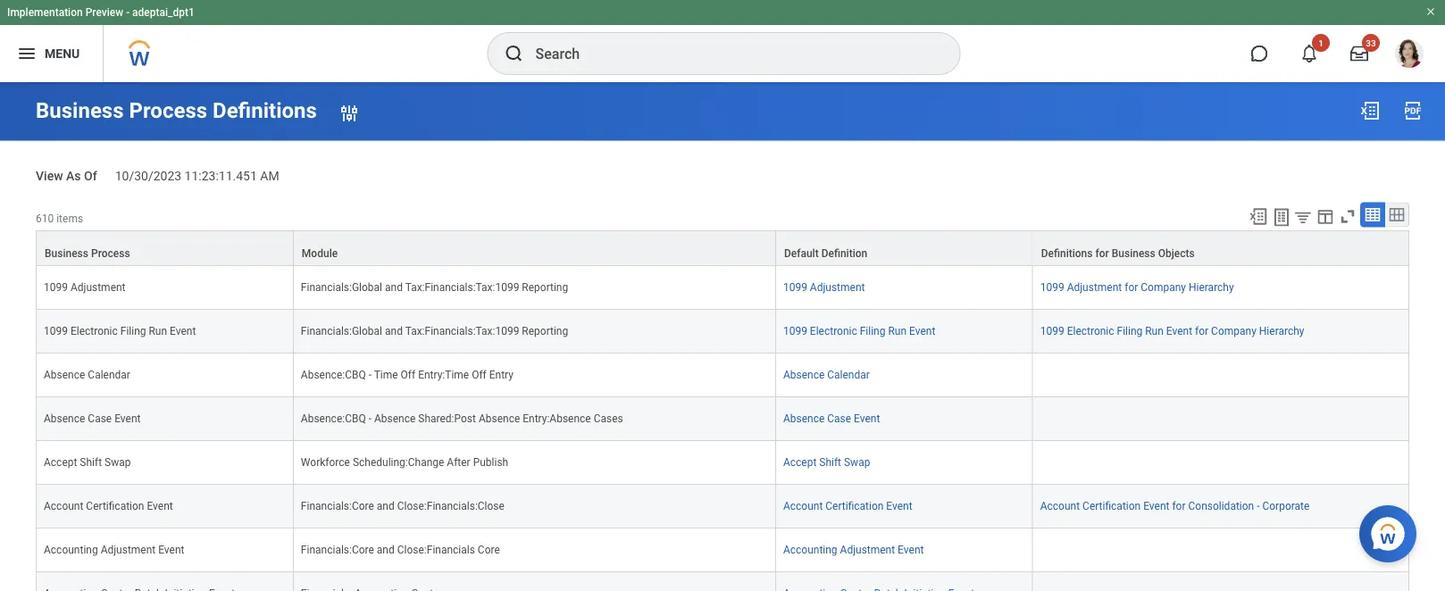 Task type: locate. For each thing, give the bounding box(es) containing it.
business inside popup button
[[45, 247, 88, 259]]

- inside menu banner
[[126, 6, 130, 19]]

2 electronic from the left
[[810, 325, 857, 337]]

event
[[170, 325, 196, 337], [909, 325, 935, 337], [1166, 325, 1192, 337], [114, 412, 141, 425], [854, 412, 880, 425], [147, 500, 173, 512], [886, 500, 912, 512], [1143, 500, 1170, 512], [158, 543, 184, 556], [898, 543, 924, 556]]

entry:time
[[418, 368, 469, 381]]

accept
[[44, 456, 77, 468], [783, 456, 817, 468]]

1099
[[44, 281, 68, 293], [783, 281, 807, 293], [1040, 281, 1064, 293], [44, 325, 68, 337], [783, 325, 807, 337], [1040, 325, 1064, 337]]

3 certification from the left
[[1083, 500, 1141, 512]]

3 account from the left
[[1040, 500, 1080, 512]]

0 horizontal spatial account certification event
[[44, 500, 173, 512]]

2 certification from the left
[[826, 500, 884, 512]]

business down items
[[45, 247, 88, 259]]

1099 electronic filing run event
[[44, 325, 196, 337], [783, 325, 935, 337]]

absence
[[44, 368, 85, 381], [783, 368, 825, 381], [44, 412, 85, 425], [374, 412, 416, 425], [479, 412, 520, 425], [783, 412, 825, 425]]

fullscreen image
[[1338, 207, 1358, 226]]

cell for absence calendar
[[1033, 353, 1409, 397]]

filing for 1099 electronic filing run event link
[[860, 325, 885, 337]]

0 vertical spatial financials:global and tax:financials:tax:1099 reporting
[[301, 281, 568, 293]]

0 horizontal spatial account
[[44, 500, 83, 512]]

0 horizontal spatial accounting
[[44, 543, 98, 556]]

financials:core
[[301, 500, 374, 512], [301, 543, 374, 556]]

1 1099 electronic filing run event from the left
[[44, 325, 196, 337]]

tax:financials:tax:1099 down module popup button
[[405, 281, 519, 293]]

click to view/edit grid preferences image
[[1316, 207, 1335, 226]]

absence calendar
[[44, 368, 130, 381], [783, 368, 870, 381]]

financials:global down module on the left top of page
[[301, 281, 382, 293]]

preview
[[85, 6, 123, 19]]

1099 electronic filing run event up absence calendar link
[[783, 325, 935, 337]]

0 horizontal spatial certification
[[86, 500, 144, 512]]

process inside popup button
[[91, 247, 130, 259]]

view
[[36, 168, 63, 183]]

1 accounting adjustment event from the left
[[44, 543, 184, 556]]

1 horizontal spatial run
[[888, 325, 907, 337]]

1 cell from the top
[[1033, 353, 1409, 397]]

3 row from the top
[[36, 309, 1409, 353]]

process
[[129, 98, 207, 123], [91, 247, 130, 259]]

1 horizontal spatial 1099 electronic filing run event
[[783, 325, 935, 337]]

process for business process definitions
[[129, 98, 207, 123]]

1 financials:core from the top
[[301, 500, 374, 512]]

run down the default definition popup button
[[888, 325, 907, 337]]

0 vertical spatial absence:cbq
[[301, 368, 366, 381]]

account certification event
[[44, 500, 173, 512], [783, 500, 912, 512]]

2 accounting from the left
[[783, 543, 837, 556]]

reporting for 1099 electronic filing run event
[[522, 325, 568, 337]]

definitions
[[213, 98, 317, 123], [1041, 247, 1093, 259]]

1 vertical spatial financials:core
[[301, 543, 374, 556]]

2 cell from the top
[[1033, 397, 1409, 441]]

default
[[784, 247, 819, 259]]

row containing absence calendar
[[36, 353, 1409, 397]]

business for business process
[[45, 247, 88, 259]]

filing down business process popup button
[[120, 325, 146, 337]]

1 swap from the left
[[105, 456, 131, 468]]

time
[[374, 368, 398, 381]]

0 horizontal spatial definitions
[[213, 98, 317, 123]]

1099 adjustment down business process
[[44, 281, 126, 293]]

0 horizontal spatial 1099 electronic filing run event
[[44, 325, 196, 337]]

default definition button
[[776, 231, 1032, 265]]

1 horizontal spatial case
[[827, 412, 851, 425]]

accept shift swap
[[44, 456, 131, 468], [783, 456, 870, 468]]

5 row from the top
[[36, 397, 1409, 441]]

business process definitions main content
[[0, 82, 1445, 591]]

- up scheduling:change
[[369, 412, 372, 425]]

1 certification from the left
[[86, 500, 144, 512]]

1099 adjustment down default definition
[[783, 281, 865, 293]]

financials:global for 1099 electronic filing run event
[[301, 325, 382, 337]]

company down objects
[[1141, 281, 1186, 293]]

0 vertical spatial process
[[129, 98, 207, 123]]

1 horizontal spatial accounting adjustment event
[[783, 543, 924, 556]]

0 horizontal spatial absence calendar
[[44, 368, 130, 381]]

1099 adjustment link
[[783, 281, 865, 293]]

2 horizontal spatial electronic
[[1067, 325, 1114, 337]]

company
[[1141, 281, 1186, 293], [1211, 325, 1257, 337]]

1 absence calendar from the left
[[44, 368, 130, 381]]

business for business process definitions
[[36, 98, 124, 123]]

scheduling:change
[[353, 456, 444, 468]]

absence calendar link
[[783, 368, 870, 381]]

module
[[302, 247, 338, 259]]

financials:core down financials:core and close:financials:close
[[301, 543, 374, 556]]

1 horizontal spatial filing
[[860, 325, 885, 337]]

adeptai_dpt1
[[132, 6, 195, 19]]

2 financials:global from the top
[[301, 325, 382, 337]]

row
[[36, 230, 1409, 266], [36, 266, 1409, 309], [36, 309, 1409, 353], [36, 353, 1409, 397], [36, 397, 1409, 441], [36, 441, 1409, 484], [36, 484, 1409, 528], [36, 528, 1409, 572], [36, 572, 1409, 591]]

and
[[385, 281, 403, 293], [385, 325, 403, 337], [377, 500, 395, 512], [377, 543, 395, 556]]

menu banner
[[0, 0, 1445, 82]]

1 1099 adjustment from the left
[[44, 281, 126, 293]]

0 vertical spatial tax:financials:tax:1099
[[405, 281, 519, 293]]

0 horizontal spatial electronic
[[70, 325, 118, 337]]

9 row from the top
[[36, 572, 1409, 591]]

run down business process popup button
[[149, 325, 167, 337]]

business
[[36, 98, 124, 123], [45, 247, 88, 259], [1112, 247, 1156, 259]]

accounting adjustment event
[[44, 543, 184, 556], [783, 543, 924, 556]]

for
[[1095, 247, 1109, 259], [1125, 281, 1138, 293], [1195, 325, 1209, 337], [1172, 500, 1186, 512]]

and for account certification event
[[377, 500, 395, 512]]

absence:cbq up workforce
[[301, 412, 366, 425]]

definitions up 1099 adjustment for company hierarchy at the top right of page
[[1041, 247, 1093, 259]]

calendar
[[88, 368, 130, 381], [827, 368, 870, 381]]

core
[[478, 543, 500, 556]]

cell
[[1033, 353, 1409, 397], [1033, 397, 1409, 441], [1033, 441, 1409, 484], [1033, 528, 1409, 572], [1033, 572, 1409, 591]]

2 filing from the left
[[860, 325, 885, 337]]

1
[[1318, 38, 1324, 48]]

business inside "popup button"
[[1112, 247, 1156, 259]]

cases
[[594, 412, 623, 425]]

1 vertical spatial definitions
[[1041, 247, 1093, 259]]

4 row from the top
[[36, 353, 1409, 397]]

1 horizontal spatial account
[[783, 500, 823, 512]]

1099 for 1099 adjustment link
[[783, 281, 807, 293]]

0 vertical spatial reporting
[[522, 281, 568, 293]]

business process
[[45, 247, 130, 259]]

2 absence case event from the left
[[783, 412, 880, 425]]

tax:financials:tax:1099
[[405, 281, 519, 293], [405, 325, 519, 337]]

1 vertical spatial reporting
[[522, 325, 568, 337]]

1 horizontal spatial accept
[[783, 456, 817, 468]]

run down 1099 adjustment for company hierarchy at the top right of page
[[1145, 325, 1164, 337]]

1 account from the left
[[44, 500, 83, 512]]

3 electronic from the left
[[1067, 325, 1114, 337]]

- right preview on the top left of page
[[126, 6, 130, 19]]

1 financials:global and tax:financials:tax:1099 reporting from the top
[[301, 281, 568, 293]]

for up 1099 adjustment for company hierarchy link
[[1095, 247, 1109, 259]]

financials:global and tax:financials:tax:1099 reporting
[[301, 281, 568, 293], [301, 325, 568, 337]]

2 account from the left
[[783, 500, 823, 512]]

adjustment for 1099 adjustment link
[[810, 281, 865, 293]]

0 vertical spatial definitions
[[213, 98, 317, 123]]

2 run from the left
[[888, 325, 907, 337]]

1 accept shift swap from the left
[[44, 456, 131, 468]]

off left entry
[[472, 368, 487, 381]]

absence:cbq
[[301, 368, 366, 381], [301, 412, 366, 425]]

tax:financials:tax:1099 up entry:time
[[405, 325, 519, 337]]

0 vertical spatial financials:global
[[301, 281, 382, 293]]

reporting
[[522, 281, 568, 293], [522, 325, 568, 337]]

run
[[149, 325, 167, 337], [888, 325, 907, 337], [1145, 325, 1164, 337]]

0 horizontal spatial off
[[401, 368, 415, 381]]

electronic up absence calendar link
[[810, 325, 857, 337]]

1 horizontal spatial absence case event
[[783, 412, 880, 425]]

1099 adjustment
[[44, 281, 126, 293], [783, 281, 865, 293]]

2 horizontal spatial run
[[1145, 325, 1164, 337]]

1 horizontal spatial electronic
[[810, 325, 857, 337]]

0 horizontal spatial calendar
[[88, 368, 130, 381]]

row containing absence case event
[[36, 397, 1409, 441]]

1 horizontal spatial accept shift swap
[[783, 456, 870, 468]]

0 horizontal spatial accept shift swap
[[44, 456, 131, 468]]

1 absence:cbq from the top
[[301, 368, 366, 381]]

reporting for 1099 adjustment
[[522, 281, 568, 293]]

implementation
[[7, 6, 83, 19]]

0 horizontal spatial swap
[[105, 456, 131, 468]]

notifications large image
[[1300, 45, 1318, 63]]

tax:financials:tax:1099 for 1099 adjustment
[[405, 281, 519, 293]]

1 row from the top
[[36, 230, 1409, 266]]

0 vertical spatial hierarchy
[[1189, 281, 1234, 293]]

2 case from the left
[[827, 412, 851, 425]]

filing
[[120, 325, 146, 337], [860, 325, 885, 337], [1117, 325, 1143, 337]]

10/30/2023 11:23:11.451 am
[[115, 168, 279, 183]]

3 filing from the left
[[1117, 325, 1143, 337]]

financials:global for 1099 adjustment
[[301, 281, 382, 293]]

definitions up am
[[213, 98, 317, 123]]

1099 electronic filing run event down business process
[[44, 325, 196, 337]]

definitions inside "popup button"
[[1041, 247, 1093, 259]]

1 vertical spatial financials:global
[[301, 325, 382, 337]]

1 horizontal spatial 1099 adjustment
[[783, 281, 865, 293]]

1 vertical spatial financials:global and tax:financials:tax:1099 reporting
[[301, 325, 568, 337]]

accounting adjustment event link
[[783, 543, 924, 556]]

entry:absence
[[523, 412, 591, 425]]

1 run from the left
[[149, 325, 167, 337]]

610
[[36, 212, 54, 224]]

0 horizontal spatial company
[[1141, 281, 1186, 293]]

account
[[44, 500, 83, 512], [783, 500, 823, 512], [1040, 500, 1080, 512]]

0 horizontal spatial filing
[[120, 325, 146, 337]]

definition
[[821, 247, 867, 259]]

1 vertical spatial process
[[91, 247, 130, 259]]

shift
[[80, 456, 102, 468], [819, 456, 841, 468]]

absence:cbq left time
[[301, 368, 366, 381]]

absence case event link
[[783, 412, 880, 425]]

1 horizontal spatial calendar
[[827, 368, 870, 381]]

menu
[[45, 46, 80, 61]]

0 horizontal spatial hierarchy
[[1189, 281, 1234, 293]]

adjustment
[[70, 281, 126, 293], [810, 281, 865, 293], [1067, 281, 1122, 293], [101, 543, 156, 556], [840, 543, 895, 556]]

1 vertical spatial absence:cbq
[[301, 412, 366, 425]]

profile logan mcneil image
[[1395, 39, 1424, 72]]

electronic down 1099 adjustment for company hierarchy link
[[1067, 325, 1114, 337]]

off
[[401, 368, 415, 381], [472, 368, 487, 381]]

view printable version (pdf) image
[[1402, 100, 1424, 121]]

1 horizontal spatial off
[[472, 368, 487, 381]]

2 row from the top
[[36, 266, 1409, 309]]

0 horizontal spatial accounting adjustment event
[[44, 543, 184, 556]]

1 horizontal spatial accounting
[[783, 543, 837, 556]]

8 row from the top
[[36, 528, 1409, 572]]

1 accounting from the left
[[44, 543, 98, 556]]

accept shift swap link
[[783, 456, 870, 468]]

610 items
[[36, 212, 83, 224]]

4 cell from the top
[[1033, 528, 1409, 572]]

2 horizontal spatial filing
[[1117, 325, 1143, 337]]

0 horizontal spatial 1099 adjustment
[[44, 281, 126, 293]]

33 button
[[1340, 34, 1380, 73]]

1 button
[[1290, 34, 1330, 73]]

export to excel image
[[1359, 100, 1381, 121]]

financials:global
[[301, 281, 382, 293], [301, 325, 382, 337]]

1 vertical spatial company
[[1211, 325, 1257, 337]]

2 horizontal spatial account
[[1040, 500, 1080, 512]]

filing down 1099 adjustment for company hierarchy at the top right of page
[[1117, 325, 1143, 337]]

1 horizontal spatial definitions
[[1041, 247, 1093, 259]]

off right time
[[401, 368, 415, 381]]

row containing business process
[[36, 230, 1409, 266]]

run for 1099 electronic filing run event for company hierarchy link
[[1145, 325, 1164, 337]]

3 cell from the top
[[1033, 441, 1409, 484]]

1 horizontal spatial company
[[1211, 325, 1257, 337]]

1 financials:global from the top
[[301, 281, 382, 293]]

33
[[1366, 38, 1376, 48]]

2 financials:core from the top
[[301, 543, 374, 556]]

2 absence:cbq from the top
[[301, 412, 366, 425]]

row containing 1099 electronic filing run event
[[36, 309, 1409, 353]]

swap
[[105, 456, 131, 468], [844, 456, 870, 468]]

absence case event
[[44, 412, 141, 425], [783, 412, 880, 425]]

case
[[88, 412, 112, 425], [827, 412, 851, 425]]

1 vertical spatial tax:financials:tax:1099
[[405, 325, 519, 337]]

-
[[126, 6, 130, 19], [369, 368, 372, 381], [369, 412, 372, 425], [1257, 500, 1260, 512]]

expand table image
[[1388, 206, 1406, 224]]

electronic down business process
[[70, 325, 118, 337]]

7 row from the top
[[36, 484, 1409, 528]]

electronic
[[70, 325, 118, 337], [810, 325, 857, 337], [1067, 325, 1114, 337]]

process for business process
[[91, 247, 130, 259]]

0 horizontal spatial accept
[[44, 456, 77, 468]]

absence:cbq for absence:cbq - time off entry:time off entry
[[301, 368, 366, 381]]

6 row from the top
[[36, 441, 1409, 484]]

business down menu
[[36, 98, 124, 123]]

consolidation
[[1188, 500, 1254, 512]]

hierarchy
[[1189, 281, 1234, 293], [1259, 325, 1304, 337]]

1099 for 1099 electronic filing run event link
[[783, 325, 807, 337]]

cell for accept shift swap
[[1033, 441, 1409, 484]]

company down 'definitions for business objects' "popup button"
[[1211, 325, 1257, 337]]

1 horizontal spatial account certification event
[[783, 500, 912, 512]]

1 horizontal spatial absence calendar
[[783, 368, 870, 381]]

1 horizontal spatial swap
[[844, 456, 870, 468]]

toolbar
[[1241, 202, 1409, 230]]

1 case from the left
[[88, 412, 112, 425]]

1 horizontal spatial hierarchy
[[1259, 325, 1304, 337]]

2 horizontal spatial certification
[[1083, 500, 1141, 512]]

1 accept from the left
[[44, 456, 77, 468]]

1 tax:financials:tax:1099 from the top
[[405, 281, 519, 293]]

business up 1099 adjustment for company hierarchy at the top right of page
[[1112, 247, 1156, 259]]

0 vertical spatial financials:core
[[301, 500, 374, 512]]

2 reporting from the top
[[522, 325, 568, 337]]

1 reporting from the top
[[522, 281, 568, 293]]

0 horizontal spatial run
[[149, 325, 167, 337]]

0 horizontal spatial absence case event
[[44, 412, 141, 425]]

accounting
[[44, 543, 98, 556], [783, 543, 837, 556]]

financials:global up time
[[301, 325, 382, 337]]

for down 1099 adjustment for company hierarchy at the top right of page
[[1195, 325, 1209, 337]]

am
[[260, 168, 279, 183]]

filing up absence calendar link
[[860, 325, 885, 337]]

account for account certification event for consolidation - corporate link
[[1040, 500, 1080, 512]]

workforce scheduling:change after publish
[[301, 456, 508, 468]]

2 tax:financials:tax:1099 from the top
[[405, 325, 519, 337]]

certification
[[86, 500, 144, 512], [826, 500, 884, 512], [1083, 500, 1141, 512]]

0 horizontal spatial case
[[88, 412, 112, 425]]

as
[[66, 168, 81, 183]]

1 absence case event from the left
[[44, 412, 141, 425]]

2 financials:global and tax:financials:tax:1099 reporting from the top
[[301, 325, 568, 337]]

1 horizontal spatial shift
[[819, 456, 841, 468]]

3 run from the left
[[1145, 325, 1164, 337]]

0 horizontal spatial shift
[[80, 456, 102, 468]]

financials:core down workforce
[[301, 500, 374, 512]]

1 horizontal spatial certification
[[826, 500, 884, 512]]



Task type: describe. For each thing, give the bounding box(es) containing it.
run for 1099 electronic filing run event link
[[888, 325, 907, 337]]

after
[[447, 456, 470, 468]]

row containing account certification event
[[36, 484, 1409, 528]]

0 vertical spatial company
[[1141, 281, 1186, 293]]

close environment banner image
[[1425, 6, 1436, 17]]

certification for account certification event for consolidation - corporate link
[[1083, 500, 1141, 512]]

and for 1099 electronic filing run event
[[385, 325, 403, 337]]

financials:core for financials:core and close:financials:close
[[301, 500, 374, 512]]

- left corporate
[[1257, 500, 1260, 512]]

account certification event for consolidation - corporate
[[1040, 500, 1310, 512]]

1099 adjustment for company hierarchy
[[1040, 281, 1234, 293]]

1099 for 1099 adjustment for company hierarchy link
[[1040, 281, 1064, 293]]

business process button
[[37, 231, 293, 265]]

for down 'definitions for business objects'
[[1125, 281, 1138, 293]]

2 swap from the left
[[844, 456, 870, 468]]

2 account certification event from the left
[[783, 500, 912, 512]]

2 absence calendar from the left
[[783, 368, 870, 381]]

certification for account certification event link
[[826, 500, 884, 512]]

11:23:11.451
[[185, 168, 257, 183]]

2 accounting adjustment event from the left
[[783, 543, 924, 556]]

5 cell from the top
[[1033, 572, 1409, 591]]

change selection image
[[338, 102, 360, 124]]

10/30/2023
[[115, 168, 181, 183]]

table image
[[1364, 206, 1382, 224]]

1 off from the left
[[401, 368, 415, 381]]

definitions for business objects button
[[1033, 231, 1408, 265]]

items
[[56, 212, 83, 224]]

and for 1099 adjustment
[[385, 281, 403, 293]]

1 calendar from the left
[[88, 368, 130, 381]]

2 1099 adjustment from the left
[[783, 281, 865, 293]]

business process definitions
[[36, 98, 317, 123]]

of
[[84, 168, 97, 183]]

2 accept from the left
[[783, 456, 817, 468]]

tax:financials:tax:1099 for 1099 electronic filing run event
[[405, 325, 519, 337]]

objects
[[1158, 247, 1195, 259]]

1099 adjustment for company hierarchy link
[[1040, 281, 1234, 293]]

1099 for 1099 electronic filing run event for company hierarchy link
[[1040, 325, 1064, 337]]

2 1099 electronic filing run event from the left
[[783, 325, 935, 337]]

toolbar inside business process definitions main content
[[1241, 202, 1409, 230]]

view as of element
[[115, 158, 279, 184]]

adjustment for 1099 adjustment for company hierarchy link
[[1067, 281, 1122, 293]]

adjustment for accounting adjustment event link
[[840, 543, 895, 556]]

view as of
[[36, 168, 97, 183]]

entry
[[489, 368, 514, 381]]

search image
[[503, 43, 525, 64]]

electronic for 1099 electronic filing run event for company hierarchy link
[[1067, 325, 1114, 337]]

definitions for business objects
[[1041, 247, 1195, 259]]

export to worksheets image
[[1271, 207, 1292, 228]]

Search Workday  search field
[[535, 34, 923, 73]]

corporate
[[1262, 500, 1310, 512]]

for inside "popup button"
[[1095, 247, 1109, 259]]

close:financials
[[397, 543, 475, 556]]

account for account certification event link
[[783, 500, 823, 512]]

1099 electronic filing run event for company hierarchy
[[1040, 325, 1304, 337]]

financials:core and close:financials:close
[[301, 500, 505, 512]]

row containing 1099 adjustment
[[36, 266, 1409, 309]]

row containing accept shift swap
[[36, 441, 1409, 484]]

2 calendar from the left
[[827, 368, 870, 381]]

absence:cbq - absence shared:post absence entry:absence cases
[[301, 412, 623, 425]]

default definition
[[784, 247, 867, 259]]

cell for absence case event
[[1033, 397, 1409, 441]]

2 shift from the left
[[819, 456, 841, 468]]

electronic for 1099 electronic filing run event link
[[810, 325, 857, 337]]

filing for 1099 electronic filing run event for company hierarchy link
[[1117, 325, 1143, 337]]

and for accounting adjustment event
[[377, 543, 395, 556]]

absence:cbq - time off entry:time off entry
[[301, 368, 514, 381]]

cell for accounting adjustment event
[[1033, 528, 1409, 572]]

for left consolidation
[[1172, 500, 1186, 512]]

- left time
[[369, 368, 372, 381]]

1 account certification event from the left
[[44, 500, 173, 512]]

1 electronic from the left
[[70, 325, 118, 337]]

2 accept shift swap from the left
[[783, 456, 870, 468]]

row containing accounting adjustment event
[[36, 528, 1409, 572]]

account certification event for consolidation - corporate link
[[1040, 500, 1310, 512]]

select to filter grid data image
[[1293, 207, 1313, 226]]

publish
[[473, 456, 508, 468]]

justify image
[[16, 43, 38, 64]]

implementation preview -   adeptai_dpt1
[[7, 6, 195, 19]]

1 filing from the left
[[120, 325, 146, 337]]

1099 electronic filing run event for company hierarchy link
[[1040, 325, 1304, 337]]

workforce
[[301, 456, 350, 468]]

account certification event link
[[783, 500, 912, 512]]

1099 electronic filing run event link
[[783, 325, 935, 337]]

close:financials:close
[[397, 500, 505, 512]]

menu button
[[0, 25, 103, 82]]

shared:post
[[418, 412, 476, 425]]

1 vertical spatial hierarchy
[[1259, 325, 1304, 337]]

financials:global and tax:financials:tax:1099 reporting for 1099 electronic filing run event
[[301, 325, 568, 337]]

inbox large image
[[1350, 45, 1368, 63]]

1 shift from the left
[[80, 456, 102, 468]]

financials:core and close:financials core
[[301, 543, 500, 556]]

absence:cbq for absence:cbq - absence shared:post absence entry:absence cases
[[301, 412, 366, 425]]

module button
[[294, 231, 775, 265]]

financials:global and tax:financials:tax:1099 reporting for 1099 adjustment
[[301, 281, 568, 293]]

financials:core for financials:core and close:financials core
[[301, 543, 374, 556]]

2 off from the left
[[472, 368, 487, 381]]

export to excel image
[[1249, 207, 1268, 226]]



Task type: vqa. For each thing, say whether or not it's contained in the screenshot.
workday assistant Region
no



